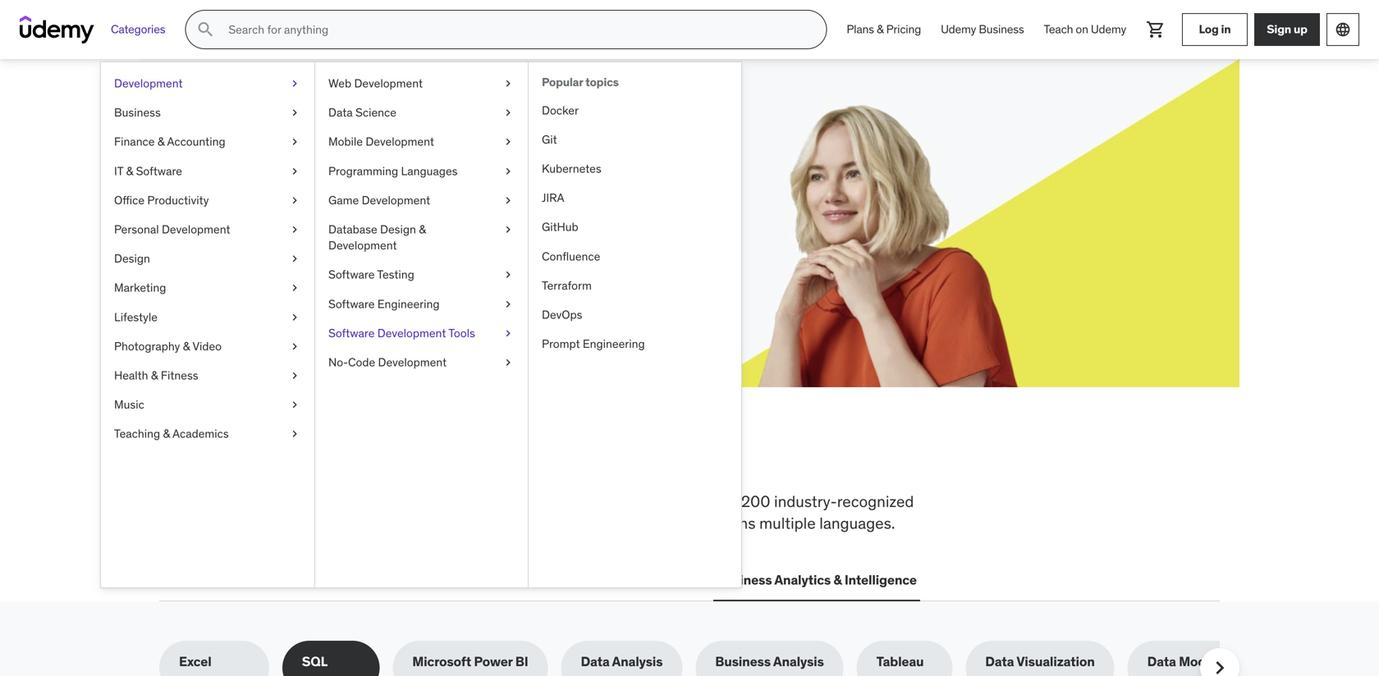 Task type: locate. For each thing, give the bounding box(es) containing it.
software engineering
[[328, 297, 440, 311]]

industry-
[[774, 492, 837, 512]]

kubernetes link
[[529, 154, 741, 184]]

engineering down devops link on the top of page
[[583, 337, 645, 351]]

data science for data science button
[[499, 572, 580, 589]]

data science
[[328, 105, 397, 120], [499, 572, 580, 589]]

xsmall image inside photography & video "link"
[[288, 339, 301, 355]]

1 horizontal spatial web
[[328, 76, 352, 91]]

xsmall image inside it & software link
[[288, 163, 301, 179]]

xsmall image inside personal development link
[[288, 222, 301, 238]]

1 vertical spatial skills
[[351, 492, 386, 512]]

teaching & academics
[[114, 427, 229, 441]]

science
[[356, 105, 397, 120], [531, 572, 580, 589]]

web down certifications, on the bottom left of page
[[163, 572, 190, 589]]

udemy business link
[[931, 10, 1034, 49]]

0 horizontal spatial web development
[[163, 572, 275, 589]]

& inside 'plans & pricing' link
[[877, 22, 884, 37]]

xsmall image inside the programming languages link
[[502, 163, 515, 179]]

categories
[[111, 22, 165, 37]]

xsmall image inside lifestyle link
[[288, 309, 301, 325]]

design down personal
[[114, 251, 150, 266]]

xsmall image inside software testing link
[[502, 267, 515, 283]]

finance & accounting link
[[101, 127, 314, 157]]

& for software
[[126, 164, 133, 178]]

0 horizontal spatial design
[[114, 251, 150, 266]]

web development down certifications, on the bottom left of page
[[163, 572, 275, 589]]

udemy right pricing on the top of page
[[941, 22, 976, 37]]

tools
[[449, 326, 475, 341]]

software up code
[[328, 326, 375, 341]]

terraform
[[542, 278, 592, 293]]

development inside 'button'
[[193, 572, 275, 589]]

science for 'data science' link
[[356, 105, 397, 120]]

& up office
[[126, 164, 133, 178]]

design down game development
[[380, 222, 416, 237]]

0 horizontal spatial engineering
[[378, 297, 440, 311]]

xsmall image inside 'data science' link
[[502, 105, 515, 121]]

Search for anything text field
[[225, 16, 807, 44]]

& inside photography & video "link"
[[183, 339, 190, 354]]

log
[[1199, 22, 1219, 37]]

1 horizontal spatial your
[[340, 131, 400, 165]]

xsmall image inside game development link
[[502, 192, 515, 209]]

analysis for data analysis
[[612, 654, 663, 671]]

web development up 'data science' link
[[328, 76, 423, 91]]

& right analytics
[[834, 572, 842, 589]]

1 vertical spatial in
[[517, 438, 549, 480]]

personal development
[[114, 222, 230, 237]]

topics,
[[474, 492, 521, 512]]

& left the video in the bottom of the page
[[183, 339, 190, 354]]

science inside button
[[531, 572, 580, 589]]

0 vertical spatial web development
[[328, 76, 423, 91]]

0 vertical spatial for
[[297, 131, 335, 165]]

skills inside covering critical workplace skills to technical topics, including prep content for over 200 industry-recognized certifications, our catalog supports well-rounded professional development and spans multiple languages.
[[351, 492, 386, 512]]

on
[[1076, 22, 1089, 37]]

1 vertical spatial web development
[[163, 572, 275, 589]]

in up including
[[517, 438, 549, 480]]

it left certifications
[[295, 572, 306, 589]]

for up and
[[685, 492, 704, 512]]

xsmall image inside 'design' link
[[288, 251, 301, 267]]

xsmall image inside database design & development link
[[502, 222, 515, 238]]

xsmall image for data science
[[502, 105, 515, 121]]

analysis for business analysis
[[773, 654, 824, 671]]

1 horizontal spatial science
[[531, 572, 580, 589]]

leadership button
[[409, 561, 483, 600]]

xsmall image for no-code development
[[502, 355, 515, 371]]

web inside 'link'
[[328, 76, 352, 91]]

development inside 'database design & development'
[[328, 238, 397, 253]]

web development inside 'link'
[[328, 76, 423, 91]]

0 vertical spatial design
[[380, 222, 416, 237]]

xsmall image inside "music" link
[[288, 397, 301, 413]]

development down the software engineering link on the left top of page
[[378, 326, 446, 341]]

data science down the professional
[[499, 572, 580, 589]]

for up potential
[[297, 131, 335, 165]]

0 vertical spatial skills
[[272, 438, 361, 480]]

science down the professional
[[531, 572, 580, 589]]

& right plans
[[877, 22, 884, 37]]

it up office
[[114, 164, 123, 178]]

office productivity link
[[101, 186, 314, 215]]

xsmall image inside office productivity link
[[288, 192, 301, 209]]

choose a language image
[[1335, 21, 1352, 38]]

development down database
[[328, 238, 397, 253]]

0 vertical spatial science
[[356, 105, 397, 120]]

programming languages
[[328, 164, 458, 178]]

skills up supports
[[351, 492, 386, 512]]

0 horizontal spatial for
[[297, 131, 335, 165]]

web
[[328, 76, 352, 91], [163, 572, 190, 589]]

1 horizontal spatial design
[[380, 222, 416, 237]]

xsmall image for software testing
[[502, 267, 515, 283]]

web for web development 'link'
[[328, 76, 352, 91]]

data science for 'data science' link
[[328, 105, 397, 120]]

0 vertical spatial web
[[328, 76, 352, 91]]

0 horizontal spatial science
[[356, 105, 397, 120]]

0 vertical spatial engineering
[[378, 297, 440, 311]]

for inside covering critical workplace skills to technical topics, including prep content for over 200 industry-recognized certifications, our catalog supports well-rounded professional development and spans multiple languages.
[[685, 492, 704, 512]]

teach
[[1044, 22, 1073, 37]]

business inside "topic filters" element
[[715, 654, 771, 671]]

jira
[[542, 191, 565, 205]]

engineering for prompt engineering
[[583, 337, 645, 351]]

supports
[[339, 514, 401, 533]]

xsmall image for marketing
[[288, 280, 301, 296]]

health
[[114, 368, 148, 383]]

1 horizontal spatial data science
[[499, 572, 580, 589]]

development down software development tools link
[[378, 355, 447, 370]]

xsmall image inside the software engineering link
[[502, 296, 515, 312]]

1 horizontal spatial udemy
[[1091, 22, 1127, 37]]

xsmall image inside business link
[[288, 105, 301, 121]]

development down certifications, on the bottom left of page
[[193, 572, 275, 589]]

microsoft
[[412, 654, 471, 671]]

science up mobile development
[[356, 105, 397, 120]]

well-
[[405, 514, 439, 533]]

& for fitness
[[151, 368, 158, 383]]

including
[[524, 492, 588, 512]]

software up office productivity
[[136, 164, 182, 178]]

0 vertical spatial it
[[114, 164, 123, 178]]

1 horizontal spatial in
[[1221, 22, 1231, 37]]

development inside 'link'
[[354, 76, 423, 91]]

xsmall image
[[502, 76, 515, 92], [502, 105, 515, 121], [288, 134, 301, 150], [288, 163, 301, 179], [502, 163, 515, 179], [502, 192, 515, 209], [288, 222, 301, 238], [288, 251, 301, 267], [502, 267, 515, 283], [288, 339, 301, 355]]

data science up mobile
[[328, 105, 397, 120]]

& inside health & fitness link
[[151, 368, 158, 383]]

& for pricing
[[877, 22, 884, 37]]

& inside business analytics & intelligence button
[[834, 572, 842, 589]]

development up 'data science' link
[[354, 76, 423, 91]]

udemy image
[[20, 16, 94, 44]]

business for business
[[114, 105, 161, 120]]

software development tools
[[328, 326, 475, 341]]

0 horizontal spatial analysis
[[612, 654, 663, 671]]

xsmall image for development
[[288, 76, 301, 92]]

business inside button
[[717, 572, 772, 589]]

data science inside button
[[499, 572, 580, 589]]

at
[[484, 171, 495, 188]]

0 horizontal spatial data science
[[328, 105, 397, 120]]

0 horizontal spatial web
[[163, 572, 190, 589]]

communication button
[[596, 561, 700, 600]]

& inside it & software link
[[126, 164, 133, 178]]

submit search image
[[196, 20, 215, 39]]

development down office productivity link
[[162, 222, 230, 237]]

your
[[340, 131, 400, 165], [266, 171, 291, 188]]

programming languages link
[[315, 157, 528, 186]]

content
[[627, 492, 681, 512]]

xsmall image
[[288, 76, 301, 92], [288, 105, 301, 121], [502, 134, 515, 150], [288, 192, 301, 209], [502, 222, 515, 238], [288, 280, 301, 296], [502, 296, 515, 312], [288, 309, 301, 325], [502, 325, 515, 342], [502, 355, 515, 371], [288, 368, 301, 384], [288, 397, 301, 413], [288, 426, 301, 442]]

& right teaching
[[163, 427, 170, 441]]

it inside button
[[295, 572, 306, 589]]

xsmall image for personal development
[[288, 222, 301, 238]]

1 udemy from the left
[[941, 22, 976, 37]]

xsmall image inside teaching & academics link
[[288, 426, 301, 442]]

& inside teaching & academics link
[[163, 427, 170, 441]]

xsmall image inside web development 'link'
[[502, 76, 515, 92]]

professional
[[501, 514, 586, 533]]

xsmall image inside no-code development link
[[502, 355, 515, 371]]

engineering inside software development tools element
[[583, 337, 645, 351]]

need
[[432, 438, 511, 480]]

programming
[[328, 164, 398, 178]]

software down software testing in the top left of the page
[[328, 297, 375, 311]]

& for video
[[183, 339, 190, 354]]

it for it & software
[[114, 164, 123, 178]]

design link
[[101, 244, 314, 274]]

1 vertical spatial design
[[114, 251, 150, 266]]

lifestyle link
[[101, 303, 314, 332]]

git link
[[529, 125, 741, 154]]

one
[[555, 438, 614, 480]]

finance & accounting
[[114, 134, 225, 149]]

course.
[[387, 171, 430, 188]]

0 horizontal spatial udemy
[[941, 22, 976, 37]]

dec
[[311, 190, 334, 206]]

& right the health
[[151, 368, 158, 383]]

categories button
[[101, 10, 175, 49]]

$12.99
[[218, 190, 258, 206]]

xsmall image inside the 'marketing' link
[[288, 280, 301, 296]]

2 analysis from the left
[[773, 654, 824, 671]]

pricing
[[886, 22, 921, 37]]

software engineering link
[[315, 290, 528, 319]]

1 horizontal spatial engineering
[[583, 337, 645, 351]]

1 vertical spatial science
[[531, 572, 580, 589]]

software up software engineering
[[328, 267, 375, 282]]

for
[[297, 131, 335, 165], [685, 492, 704, 512]]

development down course.
[[362, 193, 430, 208]]

plans & pricing link
[[837, 10, 931, 49]]

1 vertical spatial engineering
[[583, 337, 645, 351]]

udemy
[[941, 22, 976, 37], [1091, 22, 1127, 37]]

certifications
[[309, 572, 392, 589]]

mobile
[[328, 134, 363, 149]]

software
[[136, 164, 182, 178], [328, 267, 375, 282], [328, 297, 375, 311], [328, 326, 375, 341]]

database design & development link
[[315, 215, 528, 260]]

1 vertical spatial it
[[295, 572, 306, 589]]

xsmall image for photography & video
[[288, 339, 301, 355]]

docker link
[[529, 96, 741, 125]]

it for it certifications
[[295, 572, 306, 589]]

1 horizontal spatial web development
[[328, 76, 423, 91]]

xsmall image for finance & accounting
[[288, 134, 301, 150]]

through
[[261, 190, 308, 206]]

1 vertical spatial data science
[[499, 572, 580, 589]]

lifestyle
[[114, 310, 158, 325]]

web development inside 'button'
[[163, 572, 275, 589]]

web up mobile
[[328, 76, 352, 91]]

business analytics & intelligence
[[717, 572, 917, 589]]

xsmall image for web development
[[502, 76, 515, 92]]

github link
[[529, 213, 741, 242]]

xsmall image for business
[[288, 105, 301, 121]]

skills up workplace
[[272, 438, 361, 480]]

1 horizontal spatial for
[[685, 492, 704, 512]]

web for web development 'button'
[[163, 572, 190, 589]]

prompt engineering
[[542, 337, 645, 351]]

sign up
[[1267, 22, 1308, 37]]

1 vertical spatial web
[[163, 572, 190, 589]]

1 horizontal spatial analysis
[[773, 654, 824, 671]]

database
[[328, 222, 377, 237]]

personal development link
[[101, 215, 314, 244]]

& down game development link
[[419, 222, 426, 237]]

xsmall image for mobile development
[[502, 134, 515, 150]]

1 analysis from the left
[[612, 654, 663, 671]]

it & software link
[[101, 157, 314, 186]]

languages.
[[820, 514, 895, 533]]

software development tools link
[[315, 319, 528, 348]]

development up programming languages
[[366, 134, 434, 149]]

in right log
[[1221, 22, 1231, 37]]

1 horizontal spatial it
[[295, 572, 306, 589]]

popular
[[542, 75, 583, 90]]

0 horizontal spatial it
[[114, 164, 123, 178]]

& inside finance & accounting link
[[158, 134, 165, 149]]

& right finance
[[158, 134, 165, 149]]

1 vertical spatial for
[[685, 492, 704, 512]]

data down the professional
[[499, 572, 528, 589]]

sign up link
[[1255, 13, 1320, 46]]

xsmall image inside software development tools link
[[502, 325, 515, 342]]

xsmall image inside finance & accounting link
[[288, 134, 301, 150]]

0 vertical spatial data science
[[328, 105, 397, 120]]

development for software development tools link
[[378, 326, 446, 341]]

udemy right on
[[1091, 22, 1127, 37]]

game development link
[[315, 186, 528, 215]]

0 horizontal spatial your
[[266, 171, 291, 188]]

0 horizontal spatial in
[[517, 438, 549, 480]]

academics
[[173, 427, 229, 441]]

skills for your future expand your potential with a course. starting at just $12.99 through dec 15.
[[218, 131, 520, 206]]

xsmall image inside the development link
[[288, 76, 301, 92]]

xsmall image inside health & fitness link
[[288, 368, 301, 384]]

development for game development link
[[362, 193, 430, 208]]

web inside 'button'
[[163, 572, 190, 589]]

devops link
[[529, 300, 741, 330]]

xsmall image inside mobile development link
[[502, 134, 515, 150]]

engineering up software development tools
[[378, 297, 440, 311]]



Task type: describe. For each thing, give the bounding box(es) containing it.
game
[[328, 193, 359, 208]]

development for personal development link
[[162, 222, 230, 237]]

photography & video
[[114, 339, 222, 354]]

& inside 'database design & development'
[[419, 222, 426, 237]]

tableau
[[877, 654, 924, 671]]

video
[[193, 339, 222, 354]]

teach on udemy
[[1044, 22, 1127, 37]]

fitness
[[161, 368, 198, 383]]

plans & pricing
[[847, 22, 921, 37]]

xsmall image for database design & development
[[502, 222, 515, 238]]

skills
[[218, 131, 292, 165]]

future
[[405, 131, 485, 165]]

business analysis
[[715, 654, 824, 671]]

catalog
[[284, 514, 336, 533]]

technical
[[407, 492, 471, 512]]

all
[[159, 438, 207, 480]]

xsmall image for software engineering
[[502, 296, 515, 312]]

topic filters element
[[159, 641, 1256, 677]]

data science link
[[315, 98, 528, 127]]

docker
[[542, 103, 579, 118]]

web development button
[[159, 561, 278, 600]]

200
[[741, 492, 771, 512]]

& for accounting
[[158, 134, 165, 149]]

all the skills you need in one place
[[159, 438, 706, 480]]

health & fitness
[[114, 368, 198, 383]]

data left modeling
[[1148, 654, 1176, 671]]

a
[[377, 171, 384, 188]]

kubernetes
[[542, 161, 602, 176]]

engineering for software engineering
[[378, 297, 440, 311]]

web development for web development 'button'
[[163, 572, 275, 589]]

teaching & academics link
[[101, 420, 314, 449]]

personal
[[114, 222, 159, 237]]

recognized
[[837, 492, 914, 512]]

code
[[348, 355, 375, 370]]

data inside button
[[499, 572, 528, 589]]

photography
[[114, 339, 180, 354]]

intelligence
[[845, 572, 917, 589]]

you
[[367, 438, 426, 480]]

workplace
[[276, 492, 348, 512]]

0 vertical spatial your
[[340, 131, 400, 165]]

up
[[1294, 22, 1308, 37]]

xsmall image for office productivity
[[288, 192, 301, 209]]

and
[[685, 514, 711, 533]]

xsmall image for music
[[288, 397, 301, 413]]

business for business analytics & intelligence
[[717, 572, 772, 589]]

design inside 'database design & development'
[[380, 222, 416, 237]]

no-code development
[[328, 355, 447, 370]]

development for web development 'button'
[[193, 572, 275, 589]]

for inside skills for your future expand your potential with a course. starting at just $12.99 through dec 15.
[[297, 131, 335, 165]]

microsoft power bi
[[412, 654, 528, 671]]

critical
[[225, 492, 272, 512]]

starting
[[433, 171, 481, 188]]

software development tools element
[[528, 62, 741, 588]]

xsmall image for health & fitness
[[288, 368, 301, 384]]

health & fitness link
[[101, 361, 314, 390]]

spans
[[715, 514, 756, 533]]

multiple
[[760, 514, 816, 533]]

it & software
[[114, 164, 182, 178]]

software for software development tools
[[328, 326, 375, 341]]

development for web development 'link'
[[354, 76, 423, 91]]

no-
[[328, 355, 348, 370]]

finance
[[114, 134, 155, 149]]

data up mobile
[[328, 105, 353, 120]]

& for academics
[[163, 427, 170, 441]]

office productivity
[[114, 193, 209, 208]]

mobile development link
[[315, 127, 528, 157]]

xsmall image for design
[[288, 251, 301, 267]]

1 vertical spatial your
[[266, 171, 291, 188]]

xsmall image for teaching & academics
[[288, 426, 301, 442]]

confluence
[[542, 249, 600, 264]]

github
[[542, 220, 579, 235]]

certifications,
[[159, 514, 254, 533]]

software for software engineering
[[328, 297, 375, 311]]

data visualization
[[986, 654, 1095, 671]]

xsmall image for lifestyle
[[288, 309, 301, 325]]

business link
[[101, 98, 314, 127]]

data modeling
[[1148, 654, 1237, 671]]

git
[[542, 132, 557, 147]]

analytics
[[775, 572, 831, 589]]

software for software testing
[[328, 267, 375, 282]]

teach on udemy link
[[1034, 10, 1136, 49]]

devops
[[542, 307, 583, 322]]

power
[[474, 654, 513, 671]]

visualization
[[1017, 654, 1095, 671]]

with
[[349, 171, 374, 188]]

languages
[[401, 164, 458, 178]]

over
[[708, 492, 738, 512]]

udemy business
[[941, 22, 1024, 37]]

xsmall image for programming languages
[[502, 163, 515, 179]]

next image
[[1207, 655, 1233, 677]]

development
[[590, 514, 681, 533]]

2 udemy from the left
[[1091, 22, 1127, 37]]

xsmall image for it & software
[[288, 163, 301, 179]]

science for data science button
[[531, 572, 580, 589]]

web development for web development 'link'
[[328, 76, 423, 91]]

0 vertical spatial in
[[1221, 22, 1231, 37]]

data left visualization
[[986, 654, 1014, 671]]

marketing link
[[101, 274, 314, 303]]

jira link
[[529, 184, 741, 213]]

music link
[[101, 390, 314, 420]]

business for business analysis
[[715, 654, 771, 671]]

excel
[[179, 654, 212, 671]]

xsmall image for software development tools
[[502, 325, 515, 342]]

development down categories dropdown button
[[114, 76, 183, 91]]

xsmall image for game development
[[502, 192, 515, 209]]

photography & video link
[[101, 332, 314, 361]]

testing
[[377, 267, 414, 282]]

database design & development
[[328, 222, 426, 253]]

data analysis
[[581, 654, 663, 671]]

prep
[[592, 492, 624, 512]]

software testing
[[328, 267, 414, 282]]

shopping cart with 0 items image
[[1146, 20, 1166, 39]]

data right bi
[[581, 654, 610, 671]]

development for mobile development link
[[366, 134, 434, 149]]

music
[[114, 397, 144, 412]]



Task type: vqa. For each thing, say whether or not it's contained in the screenshot.
3D
no



